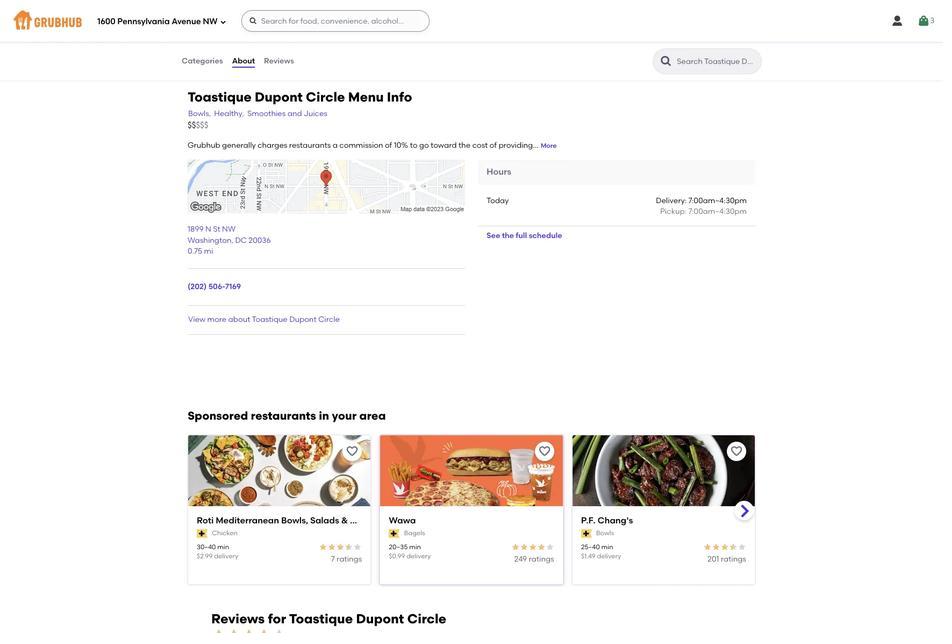 Task type: locate. For each thing, give the bounding box(es) containing it.
of left 10%
[[385, 141, 392, 150]]

delivery inside 30–40 min $2.99 delivery
[[214, 553, 238, 560]]

Search for food, convenience, alcohol... search field
[[241, 10, 429, 32]]

3 min from the left
[[601, 543, 613, 551]]

subscription pass image
[[197, 530, 208, 538], [581, 530, 592, 538]]

toastique dupont circle menu info
[[188, 89, 412, 105]]

30–40 min $2.99 delivery
[[197, 543, 238, 560]]

st
[[213, 225, 220, 234]]

bowls,
[[188, 109, 211, 118], [281, 515, 308, 526]]

svg image right avenue
[[220, 19, 226, 25]]

toastique right for on the left bottom of page
[[289, 612, 353, 627]]

249 ratings
[[514, 555, 554, 564]]

2 horizontal spatial delivery
[[597, 553, 621, 560]]

7
[[331, 555, 335, 564]]

wawa
[[389, 515, 416, 526]]

10%
[[394, 141, 408, 150]]

the
[[459, 141, 471, 150], [502, 231, 514, 240]]

1 horizontal spatial min
[[409, 543, 421, 551]]

1 horizontal spatial the
[[502, 231, 514, 240]]

delivery right $0.99
[[407, 553, 431, 560]]

1 vertical spatial bowls,
[[281, 515, 308, 526]]

p.f. chang's  logo image
[[572, 435, 755, 526]]

for
[[268, 612, 286, 627]]

ratings right 201
[[721, 555, 746, 564]]

p.f. chang's link
[[581, 515, 746, 527]]

3 delivery from the left
[[597, 553, 621, 560]]

more button
[[541, 141, 557, 151]]

1 horizontal spatial ratings
[[529, 555, 554, 564]]

dupont
[[255, 89, 303, 105], [289, 315, 317, 324], [356, 612, 404, 627]]

healthy, button
[[214, 108, 245, 120]]

washington
[[188, 236, 231, 245]]

0 horizontal spatial save this restaurant button
[[343, 442, 362, 461]]

0 horizontal spatial nw
[[203, 16, 218, 26]]

1 horizontal spatial bowls,
[[281, 515, 308, 526]]

249
[[514, 555, 527, 564]]

$2.99
[[197, 553, 213, 560]]

1 of from the left
[[385, 141, 392, 150]]

1 delivery from the left
[[214, 553, 238, 560]]

nw for avenue
[[203, 16, 218, 26]]

of right cost
[[490, 141, 497, 150]]

2 horizontal spatial save this restaurant button
[[727, 442, 746, 461]]

restaurants left a
[[289, 141, 331, 150]]

1 save this restaurant button from the left
[[343, 442, 362, 461]]

pickup: 7:00am–4:30pm
[[660, 207, 747, 216]]

0 horizontal spatial delivery
[[214, 553, 238, 560]]

svg image left svg icon
[[891, 15, 904, 27]]

today
[[487, 196, 509, 205]]

1899
[[188, 225, 204, 234]]

save this restaurant image for p.f. chang's
[[730, 445, 743, 458]]

avenue
[[172, 16, 201, 26]]

circle
[[306, 89, 345, 105], [318, 315, 340, 324], [407, 612, 446, 627]]

3 ratings from the left
[[721, 555, 746, 564]]

1 min from the left
[[217, 543, 229, 551]]

0 horizontal spatial bowls,
[[188, 109, 211, 118]]

0 horizontal spatial ratings
[[337, 555, 362, 564]]

pennsylvania
[[117, 16, 170, 26]]

0 horizontal spatial subscription pass image
[[197, 530, 208, 538]]

2 save this restaurant image from the left
[[730, 445, 743, 458]]

pitas
[[350, 515, 371, 526]]

smoothies
[[247, 109, 286, 118]]

reviews left for on the left bottom of page
[[211, 612, 265, 627]]

smoothies and juices button
[[247, 108, 328, 120]]

nw up ,
[[222, 225, 236, 234]]

nw for st
[[222, 225, 236, 234]]

restaurants
[[289, 141, 331, 150], [251, 409, 316, 422]]

min inside 30–40 min $2.99 delivery
[[217, 543, 229, 551]]

delivery inside 25–40 min $1.49 delivery
[[597, 553, 621, 560]]

bagels
[[404, 530, 425, 537]]

0 horizontal spatial save this restaurant image
[[538, 445, 551, 458]]

7:00am–4:30pm up pickup: 7:00am–4:30pm
[[689, 196, 747, 205]]

toastique right about at left
[[252, 315, 288, 324]]

2 vertical spatial toastique
[[289, 612, 353, 627]]

1 horizontal spatial subscription pass image
[[581, 530, 592, 538]]

delivery
[[214, 553, 238, 560], [407, 553, 431, 560], [597, 553, 621, 560]]

more
[[207, 315, 226, 324]]

and
[[288, 109, 302, 118]]

save this restaurant button for mediterranean
[[343, 442, 362, 461]]

3 save this restaurant button from the left
[[727, 442, 746, 461]]

nw
[[203, 16, 218, 26], [222, 225, 236, 234]]

0 vertical spatial toastique
[[188, 89, 252, 105]]

bowls, inside roti mediterranean bowls, salads & pitas link
[[281, 515, 308, 526]]

3 button
[[917, 11, 935, 31]]

7:00am–4:30pm
[[689, 196, 747, 205], [689, 207, 747, 216]]

1 subscription pass image from the left
[[197, 530, 208, 538]]

min inside 25–40 min $1.49 delivery
[[601, 543, 613, 551]]

1 horizontal spatial nw
[[222, 225, 236, 234]]

the left 'full'
[[502, 231, 514, 240]]

2 delivery from the left
[[407, 553, 431, 560]]

svg image
[[917, 15, 930, 27]]

roti mediterranean bowls, salads & pitas
[[197, 515, 371, 526]]

delivery right $2.99
[[214, 553, 238, 560]]

generally
[[222, 141, 256, 150]]

nw inside main navigation navigation
[[203, 16, 218, 26]]

bowls
[[596, 530, 614, 537]]

ratings
[[337, 555, 362, 564], [529, 555, 554, 564], [721, 555, 746, 564]]

$$
[[188, 121, 196, 130]]

1 horizontal spatial of
[[490, 141, 497, 150]]

0 vertical spatial reviews
[[264, 56, 294, 66]]

save this restaurant image for wawa
[[538, 445, 551, 458]]

2 horizontal spatial min
[[601, 543, 613, 551]]

1 horizontal spatial save this restaurant image
[[730, 445, 743, 458]]

2 min from the left
[[409, 543, 421, 551]]

delivery for wawa
[[407, 553, 431, 560]]

1 7:00am–4:30pm from the top
[[689, 196, 747, 205]]

reviews for reviews for toastique dupont circle
[[211, 612, 265, 627]]

7:00am–4:30pm down delivery: 7:00am–4:30pm
[[689, 207, 747, 216]]

1 vertical spatial 7:00am–4:30pm
[[689, 207, 747, 216]]

svg image
[[891, 15, 904, 27], [249, 17, 257, 25], [220, 19, 226, 25]]

wawa link
[[389, 515, 554, 527]]

min down chicken
[[217, 543, 229, 551]]

0 horizontal spatial toastique
[[188, 89, 252, 105]]

0 vertical spatial circle
[[306, 89, 345, 105]]

chang's
[[598, 515, 633, 526]]

subscription pass image down roti
[[197, 530, 208, 538]]

a
[[333, 141, 338, 150]]

of
[[385, 141, 392, 150], [490, 141, 497, 150]]

save this restaurant button for chang's
[[727, 442, 746, 461]]

7:00am–4:30pm for pickup: 7:00am–4:30pm
[[689, 207, 747, 216]]

1 horizontal spatial save this restaurant button
[[535, 442, 554, 461]]

min down bagels
[[409, 543, 421, 551]]

toastique up healthy,
[[188, 89, 252, 105]]

delivery inside 20–35 min $0.99 delivery
[[407, 553, 431, 560]]

see the full schedule
[[487, 231, 562, 240]]

categories
[[182, 56, 223, 66]]

n
[[205, 225, 211, 234]]

nw inside the 1899 n st nw washington , dc 20036 0.75 mi
[[222, 225, 236, 234]]

1 horizontal spatial delivery
[[407, 553, 431, 560]]

delivery right $1.49
[[597, 553, 621, 560]]

reviews
[[264, 56, 294, 66], [211, 612, 265, 627]]

0 vertical spatial nw
[[203, 16, 218, 26]]

reviews inside button
[[264, 56, 294, 66]]

toastique
[[188, 89, 252, 105], [252, 315, 288, 324], [289, 612, 353, 627]]

ratings right the 7
[[337, 555, 362, 564]]

1 vertical spatial the
[[502, 231, 514, 240]]

0 vertical spatial dupont
[[255, 89, 303, 105]]

0 horizontal spatial min
[[217, 543, 229, 551]]

ratings for mediterranean
[[337, 555, 362, 564]]

25–40 min $1.49 delivery
[[581, 543, 621, 560]]

restaurants left in at the bottom
[[251, 409, 316, 422]]

subscription pass image down p.f.
[[581, 530, 592, 538]]

1 vertical spatial nw
[[222, 225, 236, 234]]

ratings right 249
[[529, 555, 554, 564]]

bowls, left salads
[[281, 515, 308, 526]]

1 ratings from the left
[[337, 555, 362, 564]]

1 horizontal spatial svg image
[[249, 17, 257, 25]]

see
[[487, 231, 500, 240]]

save this restaurant image
[[538, 445, 551, 458], [730, 445, 743, 458]]

2 horizontal spatial toastique
[[289, 612, 353, 627]]

1 horizontal spatial toastique
[[252, 315, 288, 324]]

Search Toastique Dupont Circle search field
[[676, 56, 758, 67]]

1600
[[97, 16, 115, 26]]

save this restaurant button
[[343, 442, 362, 461], [535, 442, 554, 461], [727, 442, 746, 461]]

bowls, up $$$$$
[[188, 109, 211, 118]]

min inside 20–35 min $0.99 delivery
[[409, 543, 421, 551]]

nw right avenue
[[203, 16, 218, 26]]

the left cost
[[459, 141, 471, 150]]

min
[[217, 543, 229, 551], [409, 543, 421, 551], [601, 543, 613, 551]]

reviews right about
[[264, 56, 294, 66]]

star icon image
[[319, 543, 328, 551], [328, 543, 336, 551], [336, 543, 345, 551], [345, 543, 353, 551], [345, 543, 353, 551], [353, 543, 362, 551], [511, 543, 520, 551], [520, 543, 528, 551], [528, 543, 537, 551], [537, 543, 546, 551], [546, 543, 554, 551], [703, 543, 712, 551], [712, 543, 721, 551], [721, 543, 729, 551], [729, 543, 738, 551], [729, 543, 738, 551], [738, 543, 746, 551], [211, 628, 226, 633], [226, 628, 241, 633], [241, 628, 256, 633], [256, 628, 272, 633], [272, 628, 287, 633]]

2 7:00am–4:30pm from the top
[[689, 207, 747, 216]]

subscription pass image
[[389, 530, 400, 538]]

min down bowls
[[601, 543, 613, 551]]

1 vertical spatial toastique
[[252, 315, 288, 324]]

0 vertical spatial the
[[459, 141, 471, 150]]

delivery for roti mediterranean bowls, salads & pitas
[[214, 553, 238, 560]]

1 save this restaurant image from the left
[[538, 445, 551, 458]]

view more about toastique dupont circle
[[188, 315, 340, 324]]

svg image up about
[[249, 17, 257, 25]]

2 subscription pass image from the left
[[581, 530, 592, 538]]

2 horizontal spatial ratings
[[721, 555, 746, 564]]

1 vertical spatial reviews
[[211, 612, 265, 627]]

0 vertical spatial 7:00am–4:30pm
[[689, 196, 747, 205]]

0 horizontal spatial of
[[385, 141, 392, 150]]

subscription pass image for p.f.
[[581, 530, 592, 538]]



Task type: describe. For each thing, give the bounding box(es) containing it.
7:00am–4:30pm for delivery: 7:00am–4:30pm
[[689, 196, 747, 205]]

p.f. chang's
[[581, 515, 633, 526]]

506-
[[208, 282, 225, 291]]

25–40
[[581, 543, 600, 551]]

min for p.f. chang's
[[601, 543, 613, 551]]

2 horizontal spatial svg image
[[891, 15, 904, 27]]

mi
[[204, 247, 213, 256]]

1 vertical spatial restaurants
[[251, 409, 316, 422]]

juices
[[304, 109, 327, 118]]

sponsored restaurants in your area
[[188, 409, 386, 422]]

ratings for chang's
[[721, 555, 746, 564]]

commission
[[339, 141, 383, 150]]

reviews for reviews
[[264, 56, 294, 66]]

$0.99
[[389, 553, 405, 560]]

2 vertical spatial circle
[[407, 612, 446, 627]]

1 vertical spatial circle
[[318, 315, 340, 324]]

roti
[[197, 515, 214, 526]]

2 of from the left
[[490, 141, 497, 150]]

the inside see the full schedule button
[[502, 231, 514, 240]]

main navigation navigation
[[0, 0, 943, 42]]

7 ratings
[[331, 555, 362, 564]]

0 vertical spatial bowls,
[[188, 109, 211, 118]]

about button
[[232, 42, 255, 81]]

7169
[[225, 282, 241, 291]]

schedule
[[529, 231, 562, 240]]

more
[[541, 142, 557, 149]]

0.75
[[188, 247, 202, 256]]

201 ratings
[[708, 555, 746, 564]]

area
[[359, 409, 386, 422]]

0 vertical spatial restaurants
[[289, 141, 331, 150]]

providing
[[499, 141, 533, 150]]

healthy,
[[214, 109, 244, 118]]

pickup:
[[660, 207, 687, 216]]

p.f.
[[581, 515, 596, 526]]

chicken
[[212, 530, 238, 537]]

roti mediterranean bowls, salads & pitas logo image
[[188, 435, 371, 526]]

subscription pass image for roti
[[197, 530, 208, 538]]

2 vertical spatial dupont
[[356, 612, 404, 627]]

wawa logo image
[[380, 435, 563, 526]]

delivery for p.f. chang's
[[597, 553, 621, 560]]

1600 pennsylvania avenue nw
[[97, 16, 218, 26]]

201
[[708, 555, 719, 564]]

$$$$$
[[188, 121, 208, 130]]

save this restaurant image
[[346, 445, 359, 458]]

$1.49
[[581, 553, 596, 560]]

delivery:
[[656, 196, 687, 205]]

charges
[[258, 141, 287, 150]]

2 ratings from the left
[[529, 555, 554, 564]]

20–35 min $0.99 delivery
[[389, 543, 431, 560]]

&
[[341, 515, 348, 526]]

3
[[930, 16, 935, 25]]

hours
[[487, 167, 511, 177]]

about
[[232, 56, 255, 66]]

toward
[[431, 141, 457, 150]]

roti mediterranean bowls, salads & pitas link
[[197, 515, 371, 527]]

bowls, button
[[188, 108, 212, 120]]

your
[[332, 409, 357, 422]]

about
[[228, 315, 250, 324]]

in
[[319, 409, 329, 422]]

to
[[410, 141, 418, 150]]

view
[[188, 315, 206, 324]]

1 vertical spatial dupont
[[289, 315, 317, 324]]

sponsored
[[188, 409, 248, 422]]

salads
[[310, 515, 339, 526]]

reviews for toastique dupont circle
[[211, 612, 446, 627]]

,
[[231, 236, 233, 245]]

grubhub
[[188, 141, 220, 150]]

0 horizontal spatial the
[[459, 141, 471, 150]]

reviews button
[[264, 42, 295, 81]]

delivery: 7:00am–4:30pm
[[656, 196, 747, 205]]

info
[[387, 89, 412, 105]]

0 horizontal spatial svg image
[[220, 19, 226, 25]]

(202)
[[188, 282, 207, 291]]

see the full schedule button
[[478, 227, 571, 246]]

2 save this restaurant button from the left
[[535, 442, 554, 461]]

20036
[[249, 236, 271, 245]]

min for roti mediterranean bowls, salads & pitas
[[217, 543, 229, 551]]

mediterranean
[[216, 515, 279, 526]]

full
[[516, 231, 527, 240]]

grubhub generally charges restaurants a commission of 10% to go toward the cost of providing ... more
[[188, 141, 557, 150]]

min for wawa
[[409, 543, 421, 551]]

(202) 506-7169 button
[[188, 282, 241, 293]]

search icon image
[[660, 55, 673, 68]]

dc
[[235, 236, 247, 245]]

30–40
[[197, 543, 216, 551]]

bowls, healthy, smoothies and juices
[[188, 109, 327, 118]]

go
[[419, 141, 429, 150]]

...
[[533, 141, 539, 150]]

1899 n st nw washington , dc 20036 0.75 mi
[[188, 225, 271, 256]]

categories button
[[181, 42, 224, 81]]

(202) 506-7169
[[188, 282, 241, 291]]



Task type: vqa. For each thing, say whether or not it's contained in the screenshot.
Mediterranean Save this restaurant button
yes



